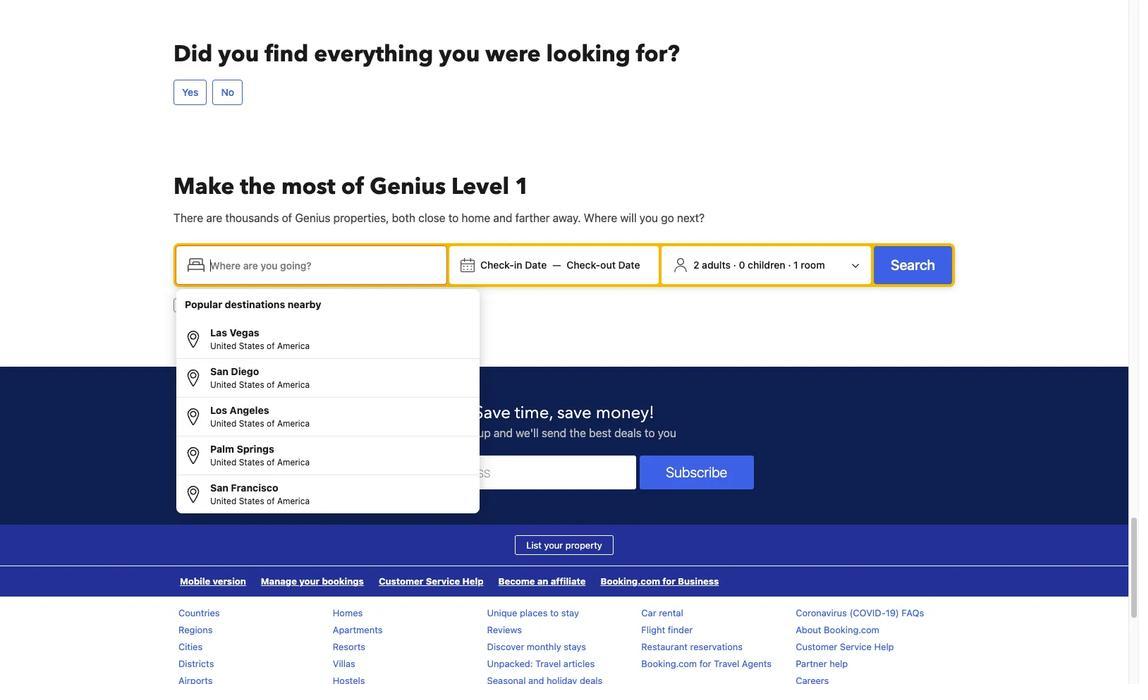 Task type: locate. For each thing, give the bounding box(es) containing it.
looking
[[547, 39, 631, 70]]

4 united from the top
[[210, 458, 237, 468]]

list your property link
[[515, 536, 614, 556]]

states inside the palm springs united states of america
[[239, 458, 264, 468]]

for?
[[636, 39, 680, 70]]

0 vertical spatial san
[[210, 366, 229, 378]]

places
[[520, 608, 548, 619]]

to right deals
[[645, 427, 655, 440]]

apartments
[[333, 625, 383, 636]]

0 horizontal spatial service
[[426, 576, 460, 587]]

0 vertical spatial and
[[494, 212, 513, 225]]

angeles
[[230, 405, 269, 417]]

booking.com up car
[[601, 576, 661, 587]]

customer right "bookings" at the bottom left of the page
[[379, 576, 424, 587]]

there are thousands of genius properties, both close to home and farther away. where will you go next?
[[174, 212, 705, 225]]

united
[[210, 341, 237, 352], [210, 380, 237, 391], [210, 419, 237, 429], [210, 458, 237, 468], [210, 496, 237, 507]]

of inside san diego united states of america
[[267, 380, 275, 391]]

1 horizontal spatial to
[[551, 608, 559, 619]]

america inside san francisco united states of america
[[277, 496, 310, 507]]

states inside los angeles united states of america
[[239, 419, 264, 429]]

1 inside button
[[794, 259, 799, 271]]

0 horizontal spatial check-
[[481, 259, 514, 271]]

1 for level
[[515, 172, 530, 203]]

of inside las vegas united states of america
[[267, 341, 275, 352]]

2 adults · 0 children · 1 room
[[694, 259, 825, 271]]

your right list
[[544, 540, 563, 551]]

0 vertical spatial customer
[[379, 576, 424, 587]]

2 horizontal spatial to
[[645, 427, 655, 440]]

articles
[[564, 659, 595, 670]]

1 check- from the left
[[481, 259, 514, 271]]

version
[[213, 576, 246, 587]]

genius down "most"
[[295, 212, 331, 225]]

0 horizontal spatial 1
[[515, 172, 530, 203]]

nearby
[[288, 299, 322, 311]]

2 united from the top
[[210, 380, 237, 391]]

to right close at the top of the page
[[449, 212, 459, 225]]

0 horizontal spatial travel
[[536, 659, 561, 670]]

united down palm
[[210, 458, 237, 468]]

the down save
[[570, 427, 586, 440]]

·
[[734, 259, 737, 271], [788, 259, 791, 271]]

of up properties,
[[341, 172, 364, 203]]

1 horizontal spatial customer
[[796, 642, 838, 653]]

1 horizontal spatial customer service help link
[[796, 642, 895, 653]]

united down diego
[[210, 380, 237, 391]]

help
[[830, 659, 848, 670]]

america up the palm springs united states of america at the left of page
[[277, 419, 310, 429]]

check-in date button
[[475, 253, 553, 278]]

0 horizontal spatial help
[[463, 576, 484, 587]]

2 vertical spatial for
[[700, 659, 712, 670]]

1 vertical spatial customer service help link
[[796, 642, 895, 653]]

check- right —
[[567, 259, 601, 271]]

of up san diego united states of america
[[267, 341, 275, 352]]

navigation containing mobile version
[[173, 567, 727, 597]]

3 united from the top
[[210, 419, 237, 429]]

1 vertical spatial genius
[[295, 212, 331, 225]]

subscribe button
[[640, 456, 754, 490]]

bookings
[[322, 576, 364, 587]]

you left go
[[640, 212, 658, 225]]

america inside san diego united states of america
[[277, 380, 310, 391]]

1 vertical spatial the
[[570, 427, 586, 440]]

0 horizontal spatial for
[[252, 299, 264, 311]]

districts
[[179, 659, 214, 670]]

1 left the room
[[794, 259, 799, 271]]

4 america from the top
[[277, 458, 310, 468]]

0 vertical spatial for
[[252, 299, 264, 311]]

where
[[584, 212, 618, 225]]

i'm
[[193, 299, 207, 311]]

for down reservations
[[700, 659, 712, 670]]

date right in
[[525, 259, 547, 271]]

2 · from the left
[[788, 259, 791, 271]]

customer
[[379, 576, 424, 587], [796, 642, 838, 653]]

of up angeles
[[267, 380, 275, 391]]

0
[[739, 259, 746, 271]]

2 adults · 0 children · 1 room button
[[668, 252, 866, 279]]

yes button
[[174, 80, 207, 105]]

america inside las vegas united states of america
[[277, 341, 310, 352]]

4 states from the top
[[239, 458, 264, 468]]

booking.com for business link
[[594, 567, 726, 597]]

2 horizontal spatial for
[[700, 659, 712, 670]]

3 states from the top
[[239, 419, 264, 429]]

partner help link
[[796, 659, 848, 670]]

1 vertical spatial booking.com
[[824, 625, 880, 636]]

and right home
[[494, 212, 513, 225]]

your inside 'link'
[[544, 540, 563, 551]]

stay
[[562, 608, 579, 619]]

booking.com down restaurant
[[642, 659, 697, 670]]

you right deals
[[658, 427, 677, 440]]

car
[[642, 608, 657, 619]]

0 horizontal spatial date
[[525, 259, 547, 271]]

save time, save money! sign up and we'll send the best deals to you
[[452, 402, 677, 440]]

your right manage
[[299, 576, 320, 587]]

for left work
[[252, 299, 264, 311]]

are
[[206, 212, 222, 225]]

states down francisco
[[239, 496, 264, 507]]

states inside san diego united states of america
[[239, 380, 264, 391]]

united for angeles
[[210, 419, 237, 429]]

help inside 'coronavirus (covid-19) faqs about booking.com customer service help partner help'
[[875, 642, 895, 653]]

navigation
[[173, 567, 727, 597]]

1 united from the top
[[210, 341, 237, 352]]

did
[[174, 39, 213, 70]]

2 and from the top
[[494, 427, 513, 440]]

1 horizontal spatial for
[[663, 576, 676, 587]]

list box
[[176, 290, 480, 514]]

save time, save money! footer
[[0, 367, 1129, 685]]

2 america from the top
[[277, 380, 310, 391]]

united down francisco
[[210, 496, 237, 507]]

booking.com for business
[[601, 576, 719, 587]]

of inside san francisco united states of america
[[267, 496, 275, 507]]

for left business
[[663, 576, 676, 587]]

countries link
[[179, 608, 220, 619]]

of for las vegas
[[267, 341, 275, 352]]

san inside san francisco united states of america
[[210, 482, 229, 494]]

make the most of genius level 1
[[174, 172, 530, 203]]

genius up 'both' at the top of page
[[370, 172, 446, 203]]

san left diego
[[210, 366, 229, 378]]

america inside the palm springs united states of america
[[277, 458, 310, 468]]

room
[[801, 259, 825, 271]]

united inside san diego united states of america
[[210, 380, 237, 391]]

0 vertical spatial your
[[544, 540, 563, 551]]

2 check- from the left
[[567, 259, 601, 271]]

palm springs united states of america
[[210, 443, 310, 468]]

united for diego
[[210, 380, 237, 391]]

1 and from the top
[[494, 212, 513, 225]]

0 horizontal spatial your
[[299, 576, 320, 587]]

0 horizontal spatial the
[[240, 172, 276, 203]]

date right out
[[619, 259, 640, 271]]

of for san diego
[[267, 380, 275, 391]]

america up san francisco united states of america
[[277, 458, 310, 468]]

5 america from the top
[[277, 496, 310, 507]]

flight finder link
[[642, 625, 693, 636]]

united down "las"
[[210, 341, 237, 352]]

travel down monthly
[[536, 659, 561, 670]]

check-
[[481, 259, 514, 271], [567, 259, 601, 271]]

1 · from the left
[[734, 259, 737, 271]]

customer service help link
[[372, 567, 491, 597], [796, 642, 895, 653]]

of inside the palm springs united states of america
[[267, 458, 275, 468]]

states for springs
[[239, 458, 264, 468]]

list
[[527, 540, 542, 551]]

united inside the palm springs united states of america
[[210, 458, 237, 468]]

0 vertical spatial to
[[449, 212, 459, 225]]

1 vertical spatial help
[[875, 642, 895, 653]]

to inside save time, save money! sign up and we'll send the best deals to you
[[645, 427, 655, 440]]

to
[[449, 212, 459, 225], [645, 427, 655, 440], [551, 608, 559, 619]]

1 horizontal spatial check-
[[567, 259, 601, 271]]

apartments link
[[333, 625, 383, 636]]

genius for level
[[370, 172, 446, 203]]

1 travel from the left
[[536, 659, 561, 670]]

america inside los angeles united states of america
[[277, 419, 310, 429]]

1 horizontal spatial ·
[[788, 259, 791, 271]]

states down vegas
[[239, 341, 264, 352]]

0 vertical spatial customer service help link
[[372, 567, 491, 597]]

save
[[474, 402, 511, 425]]

1 up farther
[[515, 172, 530, 203]]

search button
[[874, 247, 953, 285]]

0 vertical spatial help
[[463, 576, 484, 587]]

0 horizontal spatial customer
[[379, 576, 424, 587]]

1 vertical spatial and
[[494, 427, 513, 440]]

of down springs
[[267, 458, 275, 468]]

1 horizontal spatial genius
[[370, 172, 446, 203]]

states down diego
[[239, 380, 264, 391]]

children
[[748, 259, 786, 271]]

of inside los angeles united states of america
[[267, 419, 275, 429]]

america for angeles
[[277, 419, 310, 429]]

travel inside car rental flight finder restaurant reservations booking.com for travel agents
[[714, 659, 740, 670]]

0 vertical spatial service
[[426, 576, 460, 587]]

regions
[[179, 625, 213, 636]]

finder
[[668, 625, 693, 636]]

of down angeles
[[267, 419, 275, 429]]

date
[[525, 259, 547, 271], [619, 259, 640, 271]]

to inside unique places to stay reviews discover monthly stays unpacked: travel articles
[[551, 608, 559, 619]]

america up los angeles united states of america
[[277, 380, 310, 391]]

1 horizontal spatial help
[[875, 642, 895, 653]]

and inside save time, save money! sign up and we'll send the best deals to you
[[494, 427, 513, 440]]

districts link
[[179, 659, 214, 670]]

1 san from the top
[[210, 366, 229, 378]]

1 horizontal spatial 1
[[794, 259, 799, 271]]

resorts link
[[333, 642, 366, 653]]

america for diego
[[277, 380, 310, 391]]

united inside san francisco united states of america
[[210, 496, 237, 507]]

america for francisco
[[277, 496, 310, 507]]

i'm traveling for work
[[193, 299, 289, 311]]

customer service help link for become an affiliate
[[372, 567, 491, 597]]

2 states from the top
[[239, 380, 264, 391]]

regions link
[[179, 625, 213, 636]]

0 vertical spatial 1
[[515, 172, 530, 203]]

1 horizontal spatial travel
[[714, 659, 740, 670]]

5 states from the top
[[239, 496, 264, 507]]

service inside 'link'
[[426, 576, 460, 587]]

1 for ·
[[794, 259, 799, 271]]

check- down home
[[481, 259, 514, 271]]

were
[[486, 39, 541, 70]]

0 horizontal spatial to
[[449, 212, 459, 225]]

villas
[[333, 659, 356, 670]]

states inside san francisco united states of america
[[239, 496, 264, 507]]

san for san francisco
[[210, 482, 229, 494]]

states inside las vegas united states of america
[[239, 341, 264, 352]]

1 horizontal spatial service
[[840, 642, 872, 653]]

0 horizontal spatial ·
[[734, 259, 737, 271]]

1 vertical spatial to
[[645, 427, 655, 440]]

and right up at bottom
[[494, 427, 513, 440]]

america
[[277, 341, 310, 352], [277, 380, 310, 391], [277, 419, 310, 429], [277, 458, 310, 468], [277, 496, 310, 507]]

level
[[452, 172, 510, 203]]

san
[[210, 366, 229, 378], [210, 482, 229, 494]]

los angeles united states of america
[[210, 405, 310, 429]]

3 america from the top
[[277, 419, 310, 429]]

states down angeles
[[239, 419, 264, 429]]

1 horizontal spatial your
[[544, 540, 563, 551]]

service inside 'coronavirus (covid-19) faqs about booking.com customer service help partner help'
[[840, 642, 872, 653]]

1
[[515, 172, 530, 203], [794, 259, 799, 271]]

1 horizontal spatial date
[[619, 259, 640, 271]]

· left 0
[[734, 259, 737, 271]]

most
[[282, 172, 336, 203]]

1 vertical spatial customer
[[796, 642, 838, 653]]

america down francisco
[[277, 496, 310, 507]]

1 vertical spatial 1
[[794, 259, 799, 271]]

0 horizontal spatial genius
[[295, 212, 331, 225]]

of
[[341, 172, 364, 203], [282, 212, 292, 225], [267, 341, 275, 352], [267, 380, 275, 391], [267, 419, 275, 429], [267, 458, 275, 468], [267, 496, 275, 507]]

1 vertical spatial service
[[840, 642, 872, 653]]

become an affiliate
[[499, 576, 586, 587]]

san left francisco
[[210, 482, 229, 494]]

genius
[[370, 172, 446, 203], [295, 212, 331, 225]]

unique places to stay link
[[487, 608, 579, 619]]

· right the children
[[788, 259, 791, 271]]

united down los
[[210, 419, 237, 429]]

for inside car rental flight finder restaurant reservations booking.com for travel agents
[[700, 659, 712, 670]]

of down francisco
[[267, 496, 275, 507]]

navigation inside the save time, save money! footer
[[173, 567, 727, 597]]

we'll
[[516, 427, 539, 440]]

1 vertical spatial your
[[299, 576, 320, 587]]

1 vertical spatial san
[[210, 482, 229, 494]]

5 united from the top
[[210, 496, 237, 507]]

2 vertical spatial to
[[551, 608, 559, 619]]

america for springs
[[277, 458, 310, 468]]

customer service help link for partner help
[[796, 642, 895, 653]]

2 san from the top
[[210, 482, 229, 494]]

states down springs
[[239, 458, 264, 468]]

to left stay
[[551, 608, 559, 619]]

1 horizontal spatial the
[[570, 427, 586, 440]]

francisco
[[231, 482, 278, 494]]

america down the nearby
[[277, 341, 310, 352]]

up
[[478, 427, 491, 440]]

best
[[589, 427, 612, 440]]

1 states from the top
[[239, 341, 264, 352]]

affiliate
[[551, 576, 586, 587]]

2 travel from the left
[[714, 659, 740, 670]]

manage your bookings
[[261, 576, 364, 587]]

faqs
[[902, 608, 925, 619]]

travel inside unique places to stay reviews discover monthly stays unpacked: travel articles
[[536, 659, 561, 670]]

customer up partner
[[796, 642, 838, 653]]

2 vertical spatial booking.com
[[642, 659, 697, 670]]

0 vertical spatial the
[[240, 172, 276, 203]]

1 america from the top
[[277, 341, 310, 352]]

san for san diego
[[210, 366, 229, 378]]

money!
[[596, 402, 655, 425]]

booking.com down coronavirus (covid-19) faqs link
[[824, 625, 880, 636]]

united inside las vegas united states of america
[[210, 341, 237, 352]]

Where are you going? field
[[205, 253, 441, 278]]

travel down reservations
[[714, 659, 740, 670]]

0 horizontal spatial customer service help link
[[372, 567, 491, 597]]

san inside san diego united states of america
[[210, 366, 229, 378]]

help down 19)
[[875, 642, 895, 653]]

united inside los angeles united states of america
[[210, 419, 237, 429]]

rental
[[659, 608, 684, 619]]

the up thousands
[[240, 172, 276, 203]]

help left the become on the left
[[463, 576, 484, 587]]

united for francisco
[[210, 496, 237, 507]]

0 vertical spatial genius
[[370, 172, 446, 203]]



Task type: vqa. For each thing, say whether or not it's contained in the screenshot.
Ibiza link
no



Task type: describe. For each thing, give the bounding box(es) containing it.
diego
[[231, 366, 259, 378]]

help inside 'link'
[[463, 576, 484, 587]]

los
[[210, 405, 227, 417]]

adults
[[702, 259, 731, 271]]

of for palm springs
[[267, 458, 275, 468]]

states for vegas
[[239, 341, 264, 352]]

unpacked:
[[487, 659, 533, 670]]

homes
[[333, 608, 363, 619]]

palm
[[210, 443, 234, 455]]

of for los angeles
[[267, 419, 275, 429]]

customer inside 'coronavirus (covid-19) faqs about booking.com customer service help partner help'
[[796, 642, 838, 653]]

booking.com inside 'coronavirus (covid-19) faqs about booking.com customer service help partner help'
[[824, 625, 880, 636]]

unique places to stay reviews discover monthly stays unpacked: travel articles
[[487, 608, 595, 670]]

discover monthly stays link
[[487, 642, 586, 653]]

of for san francisco
[[267, 496, 275, 507]]

vegas
[[230, 327, 259, 339]]

everything
[[314, 39, 434, 70]]

home
[[462, 212, 491, 225]]

list your property
[[527, 540, 603, 551]]

deals
[[615, 427, 642, 440]]

make
[[174, 172, 234, 203]]

(covid-
[[850, 608, 886, 619]]

coronavirus (covid-19) faqs link
[[796, 608, 925, 619]]

traveling
[[210, 299, 249, 311]]

you inside save time, save money! sign up and we'll send the best deals to you
[[658, 427, 677, 440]]

thousands
[[225, 212, 279, 225]]

las vegas united states of america
[[210, 327, 310, 352]]

19)
[[886, 608, 900, 619]]

unpacked: travel articles link
[[487, 659, 595, 670]]

work
[[267, 299, 289, 311]]

monthly
[[527, 642, 562, 653]]

close
[[419, 212, 446, 225]]

unique
[[487, 608, 518, 619]]

flight
[[642, 625, 666, 636]]

your for property
[[544, 540, 563, 551]]

genius for properties,
[[295, 212, 331, 225]]

mobile
[[180, 576, 210, 587]]

car rental flight finder restaurant reservations booking.com for travel agents
[[642, 608, 772, 670]]

discover
[[487, 642, 525, 653]]

homes apartments resorts villas
[[333, 608, 383, 670]]

reservations
[[691, 642, 743, 653]]

restaurant reservations link
[[642, 642, 743, 653]]

in
[[514, 259, 523, 271]]

0 vertical spatial booking.com
[[601, 576, 661, 587]]

destinations
[[225, 299, 285, 311]]

will
[[621, 212, 637, 225]]

united for vegas
[[210, 341, 237, 352]]

states for diego
[[239, 380, 264, 391]]

Your email address email field
[[372, 456, 637, 490]]

check-in date — check-out date
[[481, 259, 640, 271]]

springs
[[237, 443, 274, 455]]

yes
[[182, 86, 199, 98]]

you left were
[[439, 39, 480, 70]]

2
[[694, 259, 700, 271]]

booking.com inside car rental flight finder restaurant reservations booking.com for travel agents
[[642, 659, 697, 670]]

manage your bookings link
[[254, 567, 371, 597]]

the inside save time, save money! sign up and we'll send the best deals to you
[[570, 427, 586, 440]]

subscribe
[[666, 465, 728, 481]]

villas link
[[333, 659, 356, 670]]

business
[[678, 576, 719, 587]]

next?
[[677, 212, 705, 225]]

america for vegas
[[277, 341, 310, 352]]

popular destinations nearby
[[185, 299, 322, 311]]

united for springs
[[210, 458, 237, 468]]

your for bookings
[[299, 576, 320, 587]]

become
[[499, 576, 535, 587]]

coronavirus (covid-19) faqs about booking.com customer service help partner help
[[796, 608, 925, 670]]

san francisco united states of america
[[210, 482, 310, 507]]

restaurant
[[642, 642, 688, 653]]

property
[[566, 540, 603, 551]]

save
[[557, 402, 592, 425]]

reviews link
[[487, 625, 522, 636]]

san diego united states of america
[[210, 366, 310, 391]]

out
[[601, 259, 616, 271]]

popular destinations nearby group
[[176, 321, 480, 514]]

about
[[796, 625, 822, 636]]

1 vertical spatial for
[[663, 576, 676, 587]]

cities link
[[179, 642, 203, 653]]

coronavirus
[[796, 608, 848, 619]]

1 date from the left
[[525, 259, 547, 271]]

states for angeles
[[239, 419, 264, 429]]

agents
[[742, 659, 772, 670]]

properties,
[[334, 212, 389, 225]]

find
[[265, 39, 309, 70]]

sign
[[452, 427, 475, 440]]

of right thousands
[[282, 212, 292, 225]]

no
[[221, 86, 234, 98]]

manage
[[261, 576, 297, 587]]

booking.com for travel agents link
[[642, 659, 772, 670]]

mobile version link
[[173, 567, 253, 597]]

resorts
[[333, 642, 366, 653]]

check-out date button
[[561, 253, 646, 278]]

list box containing popular destinations nearby
[[176, 290, 480, 514]]

states for francisco
[[239, 496, 264, 507]]

you up 'no'
[[218, 39, 259, 70]]

there
[[174, 212, 203, 225]]

—
[[553, 259, 561, 271]]

2 date from the left
[[619, 259, 640, 271]]



